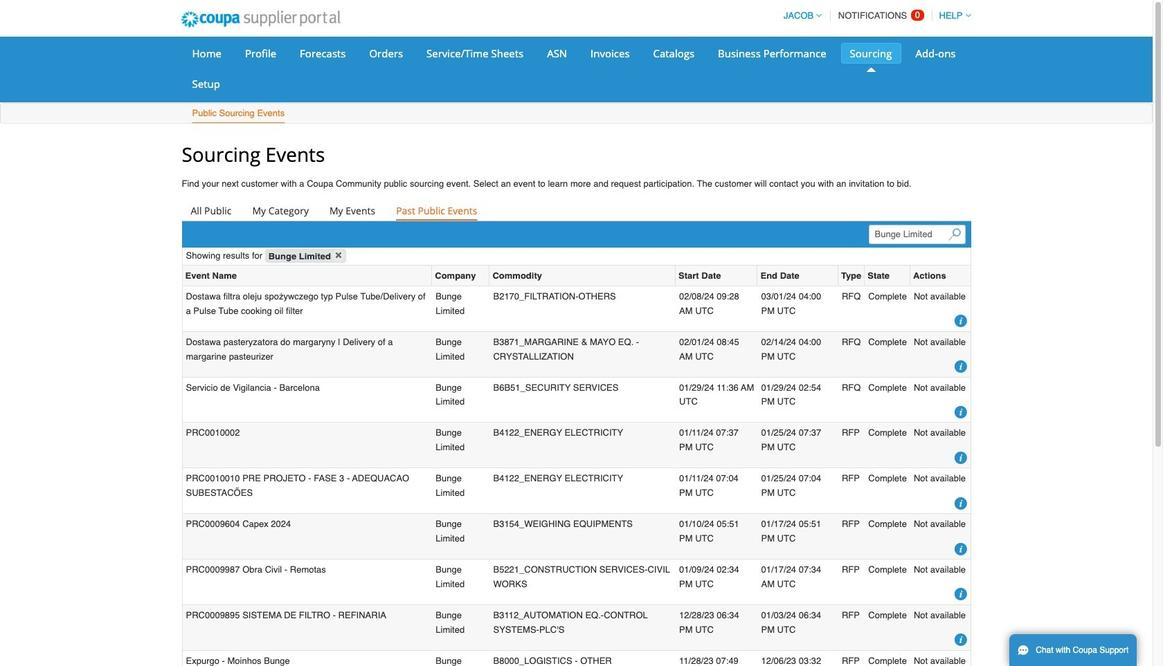 Task type: locate. For each thing, give the bounding box(es) containing it.
tab list
[[182, 202, 971, 221]]

search image
[[949, 228, 961, 241]]

clear filter image
[[332, 250, 345, 262]]

navigation
[[777, 2, 971, 29]]



Task type: vqa. For each thing, say whether or not it's contained in the screenshot.
orders link
no



Task type: describe. For each thing, give the bounding box(es) containing it.
coupa supplier portal image
[[171, 2, 350, 37]]

Search text field
[[869, 225, 965, 245]]



